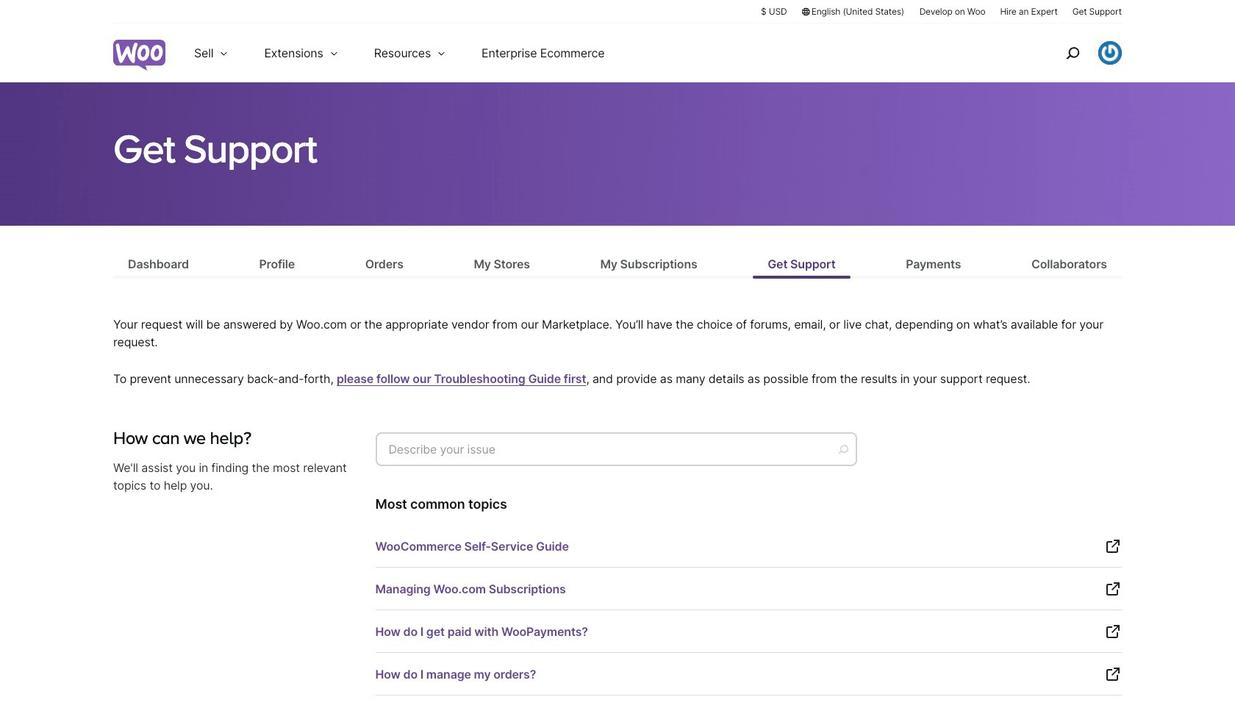 Task type: describe. For each thing, give the bounding box(es) containing it.
service navigation menu element
[[1035, 29, 1123, 77]]



Task type: locate. For each thing, give the bounding box(es) containing it.
None search field
[[376, 429, 861, 475]]

search image
[[1062, 41, 1085, 65]]

Describe your issue text field
[[376, 433, 858, 466]]

open account menu image
[[1099, 41, 1123, 65]]



